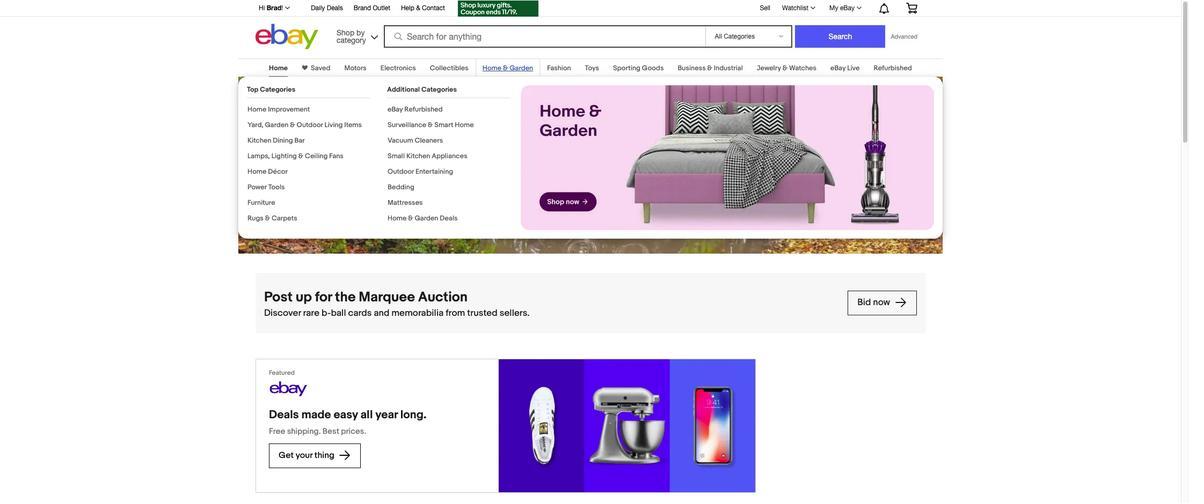 Task type: describe. For each thing, give the bounding box(es) containing it.
yard, garden & outdoor living items
[[247, 121, 362, 129]]

cards
[[348, 308, 372, 319]]

mattresses link
[[388, 199, 423, 207]]

my
[[830, 4, 838, 12]]

garden for home & garden
[[510, 64, 533, 72]]

hi
[[259, 4, 265, 12]]

electronics
[[381, 64, 416, 72]]

electronics link
[[381, 64, 416, 72]]

get your atv or utv kitted out begin adventures with cargo bags, tires, and more.
[[256, 85, 433, 164]]

business & industrial
[[678, 64, 743, 72]]

bags,
[[384, 140, 409, 152]]

yard, garden & outdoor living items link
[[247, 121, 362, 129]]

carpets
[[272, 214, 297, 223]]

and inside post up for the marquee auction discover rare b-ball cards and memorabilia from trusted sellers.
[[374, 308, 389, 319]]

easy
[[334, 409, 358, 423]]

& for help & contact
[[416, 4, 420, 12]]

& for business & industrial
[[707, 64, 712, 72]]

home & garden deals
[[388, 214, 458, 223]]

marquee
[[359, 289, 415, 306]]

furniture link
[[247, 199, 275, 207]]

vacuum cleaners link
[[388, 136, 443, 145]]

best
[[323, 427, 339, 437]]

& down the improvement
[[290, 121, 295, 129]]

your for atv
[[296, 85, 337, 110]]

atv
[[342, 85, 380, 110]]

& for home & garden deals
[[408, 214, 413, 223]]

& for home & garden
[[503, 64, 508, 72]]

ebay for live
[[831, 64, 846, 72]]

year
[[375, 409, 398, 423]]

rare
[[303, 308, 319, 319]]

advanced
[[891, 33, 918, 40]]

my ebay
[[830, 4, 855, 12]]

get your atv or utv kitted out main content
[[0, 52, 1181, 504]]

up
[[296, 289, 312, 306]]

dining
[[273, 136, 293, 145]]

additional
[[387, 85, 420, 94]]

& for rugs & carpets
[[265, 214, 270, 223]]

daily deals
[[311, 4, 343, 12]]

daily
[[311, 4, 325, 12]]

sporting
[[613, 64, 640, 72]]

account navigation
[[253, 0, 926, 18]]

toys link
[[585, 64, 599, 72]]

memorabilia
[[391, 308, 444, 319]]

for
[[315, 289, 332, 306]]

post
[[264, 289, 293, 306]]

your for thing
[[296, 451, 313, 461]]

surveillance
[[388, 121, 426, 129]]

0 vertical spatial refurbished
[[874, 64, 912, 72]]

home décor
[[247, 168, 288, 176]]

bid now
[[858, 298, 892, 308]]

bedding link
[[388, 183, 414, 192]]

industrial
[[714, 64, 743, 72]]

get the coupon image
[[458, 1, 538, 17]]

!
[[281, 4, 283, 12]]

& for surveillance & smart home
[[428, 121, 433, 129]]

shop by category banner
[[253, 0, 926, 52]]

brand outlet link
[[354, 3, 390, 14]]

shop
[[337, 28, 354, 37]]

living
[[325, 121, 343, 129]]

ebay for refurbished
[[388, 105, 403, 114]]

post up for the marquee auction discover rare b-ball cards and memorabilia from trusted sellers.
[[264, 289, 530, 319]]

fans
[[329, 152, 344, 161]]

business & industrial link
[[678, 64, 743, 72]]

décor
[[268, 168, 288, 176]]

improvement
[[268, 105, 310, 114]]

entertaining
[[416, 168, 453, 176]]

home improvement
[[247, 105, 310, 114]]

explore
[[265, 183, 297, 194]]

power tools link
[[247, 183, 285, 192]]

shop by category
[[337, 28, 366, 44]]

tools
[[268, 183, 285, 192]]

and inside the get your atv or utv kitted out begin adventures with cargo bags, tires, and more.
[[256, 152, 272, 164]]

cleaners
[[415, 136, 443, 145]]

home right smart
[[455, 121, 474, 129]]

prices.
[[341, 427, 366, 437]]

motors
[[344, 64, 367, 72]]

ebay refurbished link
[[388, 105, 443, 114]]

small
[[388, 152, 405, 161]]

garden for home & garden deals
[[415, 214, 438, 223]]

all
[[360, 409, 373, 423]]

saved link
[[308, 64, 330, 72]]

utv
[[256, 110, 295, 135]]

more.
[[274, 152, 300, 164]]

business
[[678, 64, 706, 72]]

deals inside 'account' navigation
[[327, 4, 343, 12]]

top categories element
[[247, 85, 370, 230]]

home for home
[[269, 64, 288, 72]]

hi brad !
[[259, 4, 283, 12]]

kitchen dining bar link
[[247, 136, 305, 145]]

smart
[[434, 121, 453, 129]]



Task type: vqa. For each thing, say whether or not it's contained in the screenshot.
b-
yes



Task type: locate. For each thing, give the bounding box(es) containing it.
trusted
[[467, 308, 498, 319]]

home improvement link
[[247, 105, 310, 114]]

your shopping cart image
[[906, 3, 918, 13]]

brand outlet
[[354, 4, 390, 12]]

additional categories element
[[387, 85, 510, 230]]

home & garden - shop now image
[[521, 85, 934, 230]]

bid now link
[[848, 291, 917, 316]]

2 horizontal spatial garden
[[510, 64, 533, 72]]

1 vertical spatial kitchen
[[406, 152, 430, 161]]

daily deals link
[[311, 3, 343, 14]]

yard,
[[247, 121, 263, 129]]

refurbished inside additional categories "element"
[[404, 105, 443, 114]]

none submit inside the "shop by category" banner
[[795, 25, 886, 48]]

jewelry & watches link
[[757, 64, 817, 72]]

1 vertical spatial refurbished
[[404, 105, 443, 114]]

lamps, lighting & ceiling fans
[[247, 152, 344, 161]]

and down begin
[[256, 152, 272, 164]]

lamps, lighting & ceiling fans link
[[247, 152, 344, 161]]

0 horizontal spatial deals
[[269, 409, 299, 423]]

get for atv
[[256, 85, 291, 110]]

garden inside additional categories "element"
[[415, 214, 438, 223]]

kitchen inside top categories element
[[247, 136, 271, 145]]

1 categories from the left
[[260, 85, 295, 94]]

power tools
[[247, 183, 285, 192]]

home for home décor
[[247, 168, 266, 176]]

now right explore
[[299, 183, 316, 194]]

now right bid
[[873, 298, 890, 308]]

0 horizontal spatial outdoor
[[297, 121, 323, 129]]

categories for refurbished
[[421, 85, 457, 94]]

& for jewelry & watches
[[783, 64, 788, 72]]

home & garden deals link
[[388, 214, 458, 223]]

1 horizontal spatial kitchen
[[406, 152, 430, 161]]

None submit
[[795, 25, 886, 48]]

1 horizontal spatial now
[[873, 298, 890, 308]]

ebay inside additional categories "element"
[[388, 105, 403, 114]]

additional categories
[[387, 85, 457, 94]]

home up power
[[247, 168, 266, 176]]

0 vertical spatial kitchen
[[247, 136, 271, 145]]

0 horizontal spatial kitchen
[[247, 136, 271, 145]]

1 vertical spatial your
[[296, 451, 313, 461]]

get for thing
[[279, 451, 294, 461]]

categories inside "element"
[[421, 85, 457, 94]]

collectibles link
[[430, 64, 469, 72]]

outdoor inside top categories element
[[297, 121, 323, 129]]

0 horizontal spatial categories
[[260, 85, 295, 94]]

2 horizontal spatial deals
[[440, 214, 458, 223]]

1 vertical spatial garden
[[265, 121, 289, 129]]

jewelry & watches
[[757, 64, 817, 72]]

your down saved link on the top of page
[[296, 85, 337, 110]]

categories for improvement
[[260, 85, 295, 94]]

1 vertical spatial and
[[374, 308, 389, 319]]

explore now
[[265, 183, 318, 194]]

garden left fashion link
[[510, 64, 533, 72]]

0 horizontal spatial and
[[256, 152, 272, 164]]

0 vertical spatial and
[[256, 152, 272, 164]]

home for home & garden
[[483, 64, 502, 72]]

refurbished
[[874, 64, 912, 72], [404, 105, 443, 114]]

outdoor up bedding link
[[388, 168, 414, 176]]

lamps,
[[247, 152, 270, 161]]

outlet
[[373, 4, 390, 12]]

deals down entertaining
[[440, 214, 458, 223]]

and down marquee
[[374, 308, 389, 319]]

sell link
[[755, 4, 775, 12]]

0 vertical spatial deals
[[327, 4, 343, 12]]

deals inside deals made easy all year long. free shipping. best prices.
[[269, 409, 299, 423]]

your inside the get your atv or utv kitted out begin adventures with cargo bags, tires, and more.
[[296, 85, 337, 110]]

advanced link
[[886, 26, 923, 47]]

0 horizontal spatial now
[[299, 183, 316, 194]]

jewelry
[[757, 64, 781, 72]]

category
[[337, 36, 366, 44]]

home for home & garden deals
[[388, 214, 407, 223]]

kitchen inside additional categories "element"
[[406, 152, 430, 161]]

1 vertical spatial outdoor
[[388, 168, 414, 176]]

1 horizontal spatial refurbished
[[874, 64, 912, 72]]

refurbished up surveillance & smart home link at the top
[[404, 105, 443, 114]]

0 vertical spatial now
[[299, 183, 316, 194]]

my ebay link
[[824, 2, 867, 14]]

1 vertical spatial now
[[873, 298, 890, 308]]

home for home improvement
[[247, 105, 266, 114]]

& right business
[[707, 64, 712, 72]]

& down adventures on the top left of the page
[[298, 152, 303, 161]]

rugs & carpets
[[247, 214, 297, 223]]

home down mattresses at the left
[[388, 214, 407, 223]]

ebay inside my ebay link
[[840, 4, 855, 12]]

kitted
[[300, 110, 356, 135]]

0 horizontal spatial garden
[[265, 121, 289, 129]]

garden
[[510, 64, 533, 72], [265, 121, 289, 129], [415, 214, 438, 223]]

now for explore
[[299, 183, 316, 194]]

bedding
[[388, 183, 414, 192]]

1 horizontal spatial garden
[[415, 214, 438, 223]]

home right collectibles link
[[483, 64, 502, 72]]

& inside 'account' navigation
[[416, 4, 420, 12]]

top
[[247, 85, 258, 94]]

top categories
[[247, 85, 295, 94]]

watchlist
[[782, 4, 809, 12]]

& down mattresses link
[[408, 214, 413, 223]]

items
[[344, 121, 362, 129]]

& left smart
[[428, 121, 433, 129]]

kitchen up lamps,
[[247, 136, 271, 145]]

outdoor entertaining link
[[388, 168, 453, 176]]

0 vertical spatial your
[[296, 85, 337, 110]]

furniture
[[247, 199, 275, 207]]

garden up 'kitchen dining bar'
[[265, 121, 289, 129]]

motors link
[[344, 64, 367, 72]]

1 vertical spatial get
[[279, 451, 294, 461]]

outdoor up bar
[[297, 121, 323, 129]]

ebay left live
[[831, 64, 846, 72]]

or
[[384, 85, 403, 110]]

ebay up the surveillance
[[388, 105, 403, 114]]

Search for anything text field
[[385, 26, 704, 47]]

0 vertical spatial ebay
[[840, 4, 855, 12]]

ebay right the my
[[840, 4, 855, 12]]

&
[[416, 4, 420, 12], [503, 64, 508, 72], [707, 64, 712, 72], [783, 64, 788, 72], [290, 121, 295, 129], [428, 121, 433, 129], [298, 152, 303, 161], [265, 214, 270, 223], [408, 214, 413, 223]]

now for bid
[[873, 298, 890, 308]]

shipping.
[[287, 427, 321, 437]]

watches
[[789, 64, 817, 72]]

with
[[336, 140, 354, 152]]

1 horizontal spatial and
[[374, 308, 389, 319]]

refurbished down advanced link
[[874, 64, 912, 72]]

surveillance & smart home
[[388, 121, 474, 129]]

& right help
[[416, 4, 420, 12]]

get
[[256, 85, 291, 110], [279, 451, 294, 461]]

2 categories from the left
[[421, 85, 457, 94]]

home up top categories
[[269, 64, 288, 72]]

2 vertical spatial garden
[[415, 214, 438, 223]]

contact
[[422, 4, 445, 12]]

1 horizontal spatial categories
[[421, 85, 457, 94]]

help & contact link
[[401, 3, 445, 14]]

kitchen down tires,
[[406, 152, 430, 161]]

0 vertical spatial garden
[[510, 64, 533, 72]]

sporting goods link
[[613, 64, 664, 72]]

featured
[[269, 369, 295, 377]]

bar
[[294, 136, 305, 145]]

brad
[[267, 4, 281, 12]]

1 vertical spatial deals
[[440, 214, 458, 223]]

now inside bid now 'link'
[[873, 298, 890, 308]]

kitchen dining bar
[[247, 136, 305, 145]]

goods
[[642, 64, 664, 72]]

sporting goods
[[613, 64, 664, 72]]

now
[[299, 183, 316, 194], [873, 298, 890, 308]]

1 vertical spatial ebay
[[831, 64, 846, 72]]

appliances
[[432, 152, 467, 161]]

garden down mattresses link
[[415, 214, 438, 223]]

out
[[361, 110, 392, 135]]

categories up home improvement link
[[260, 85, 295, 94]]

deals up free
[[269, 409, 299, 423]]

categories down collectibles link
[[421, 85, 457, 94]]

toys
[[585, 64, 599, 72]]

1 horizontal spatial outdoor
[[388, 168, 414, 176]]

kitchen
[[247, 136, 271, 145], [406, 152, 430, 161]]

vacuum
[[388, 136, 413, 145]]

& right jewelry
[[783, 64, 788, 72]]

& down search for anything text box
[[503, 64, 508, 72]]

home & garden
[[483, 64, 533, 72]]

1 horizontal spatial deals
[[327, 4, 343, 12]]

begin
[[256, 140, 281, 152]]

outdoor
[[297, 121, 323, 129], [388, 168, 414, 176]]

get inside the get your atv or utv kitted out begin adventures with cargo bags, tires, and more.
[[256, 85, 291, 110]]

ebay refurbished
[[388, 105, 443, 114]]

2 vertical spatial ebay
[[388, 105, 403, 114]]

surveillance & smart home link
[[388, 121, 474, 129]]

garden inside top categories element
[[265, 121, 289, 129]]

outdoor inside additional categories "element"
[[388, 168, 414, 176]]

2 vertical spatial deals
[[269, 409, 299, 423]]

home up yard,
[[247, 105, 266, 114]]

refurbished link
[[874, 64, 912, 72]]

0 horizontal spatial refurbished
[[404, 105, 443, 114]]

your left thing
[[296, 451, 313, 461]]

bid
[[858, 298, 871, 308]]

auction
[[418, 289, 468, 306]]

ebay live link
[[831, 64, 860, 72]]

deals right "daily"
[[327, 4, 343, 12]]

0 vertical spatial get
[[256, 85, 291, 110]]

0 vertical spatial outdoor
[[297, 121, 323, 129]]

ebay live
[[831, 64, 860, 72]]

rugs
[[247, 214, 264, 223]]

& right rugs
[[265, 214, 270, 223]]

vacuum cleaners
[[388, 136, 443, 145]]

lighting
[[271, 152, 297, 161]]

watchlist link
[[776, 2, 820, 14]]

by
[[357, 28, 365, 37]]

saved
[[311, 64, 330, 72]]

deals inside additional categories "element"
[[440, 214, 458, 223]]

rugs & carpets link
[[247, 214, 297, 223]]

ball
[[331, 308, 346, 319]]

get your thing
[[279, 451, 336, 461]]

b-
[[322, 308, 331, 319]]



